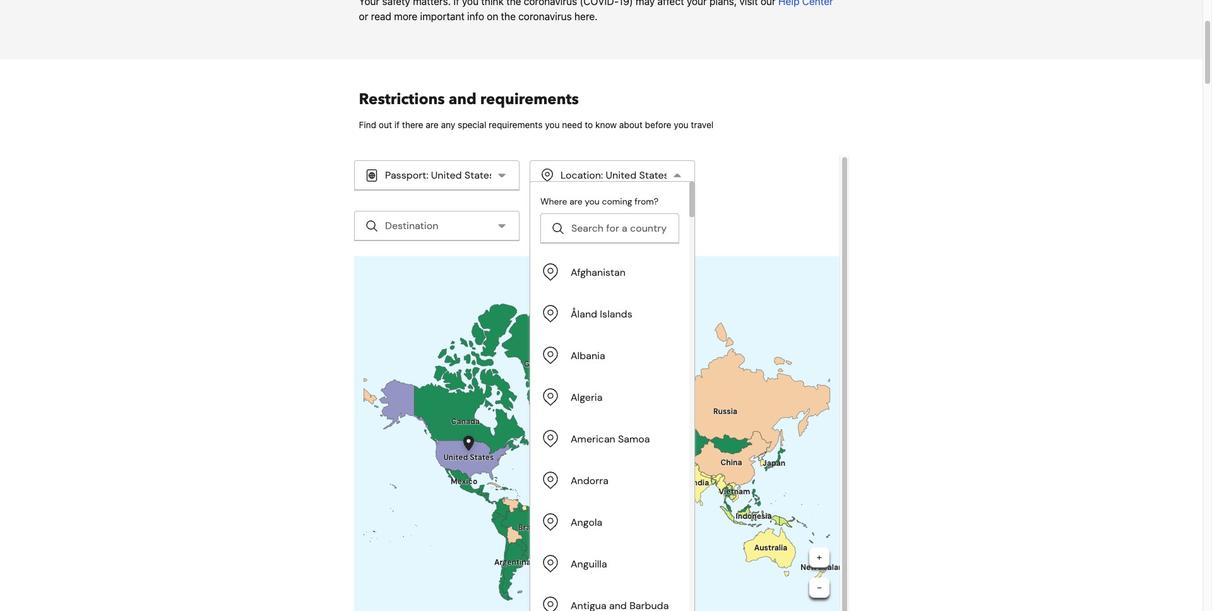 Task type: locate. For each thing, give the bounding box(es) containing it.
1 horizontal spatial you
[[674, 119, 689, 130]]

or
[[359, 10, 368, 22]]

about
[[619, 119, 643, 130]]

on
[[487, 10, 498, 22]]

out
[[379, 119, 392, 130]]

there
[[402, 119, 423, 130]]

are
[[426, 119, 439, 130]]

requirements
[[480, 89, 579, 110], [489, 119, 543, 130]]

find out if there are any special requirements you need to know about before you travel
[[359, 119, 714, 130]]

if
[[394, 119, 400, 130]]

0 horizontal spatial you
[[545, 119, 560, 130]]

travel
[[691, 119, 714, 130]]

important
[[420, 10, 465, 22]]

restrictions and requirements
[[359, 89, 579, 110]]

you left need
[[545, 119, 560, 130]]

you
[[545, 119, 560, 130], [674, 119, 689, 130]]

1 vertical spatial requirements
[[489, 119, 543, 130]]

or read more important info on the coronavirus here.
[[359, 10, 598, 22]]

you left travel
[[674, 119, 689, 130]]

more
[[394, 10, 417, 22]]

find
[[359, 119, 376, 130]]

read
[[371, 10, 391, 22]]

2 you from the left
[[674, 119, 689, 130]]

here.
[[574, 10, 598, 22]]

requirements right special
[[489, 119, 543, 130]]

requirements up find out if there are any special requirements you need to know about before you travel on the top
[[480, 89, 579, 110]]



Task type: vqa. For each thing, say whether or not it's contained in the screenshot.
more
yes



Task type: describe. For each thing, give the bounding box(es) containing it.
need
[[562, 119, 582, 130]]

before
[[645, 119, 671, 130]]

1 you from the left
[[545, 119, 560, 130]]

info
[[467, 10, 484, 22]]

to
[[585, 119, 593, 130]]

special
[[458, 119, 486, 130]]

any
[[441, 119, 455, 130]]

restrictions
[[359, 89, 445, 110]]

and
[[449, 89, 477, 110]]

0 vertical spatial requirements
[[480, 89, 579, 110]]

know
[[595, 119, 617, 130]]

coronavirus
[[518, 10, 572, 22]]

the
[[501, 10, 516, 22]]



